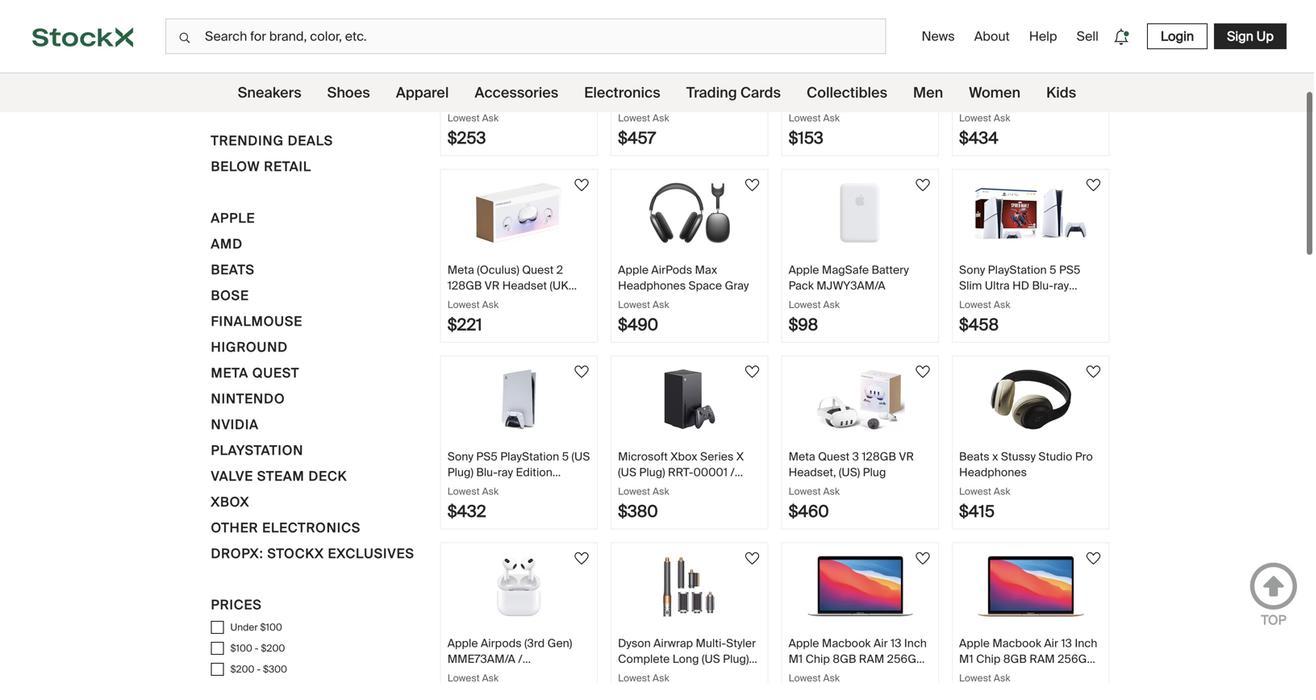 Task type: vqa. For each thing, say whether or not it's contained in the screenshot.
the topmost QS
no



Task type: locate. For each thing, give the bounding box(es) containing it.
0 vertical spatial pro
[[866, 76, 884, 91]]

plug) up "$221"
[[448, 294, 474, 309]]

13 for apple macbook air 13 inch m1 chip 8gb ram 256gb ssd mac os ‎mgnd3ll/a gold
[[1061, 636, 1072, 651]]

os for ‎mgn93ll/a
[[840, 667, 856, 682]]

collectibles button
[[211, 53, 315, 79]]

lowest down pack
[[789, 299, 821, 311]]

1 horizontal spatial /
[[731, 465, 735, 480]]

chip up the gold
[[976, 652, 1001, 667]]

mac for silver
[[815, 667, 837, 682]]

quest inside button
[[252, 365, 299, 382]]

400714-
[[618, 667, 662, 682]]

xbox inside microsoft xbox series x (us plug) rrt-00001 / rrt-00024 black
[[671, 449, 698, 464]]

os for ‎mgnd3ll/a
[[1011, 667, 1027, 682]]

plug right (us)
[[863, 465, 886, 480]]

lowest
[[448, 112, 480, 124], [618, 112, 650, 124], [789, 112, 821, 124], [959, 112, 992, 124], [448, 299, 480, 311], [618, 299, 650, 311], [789, 299, 821, 311], [959, 299, 992, 311], [448, 485, 480, 498], [618, 485, 650, 498], [789, 485, 821, 498], [959, 485, 992, 498]]

0 horizontal spatial plug
[[863, 465, 886, 480]]

(2nd
[[886, 76, 909, 91]]

mac left ‎mgnd3ll/a
[[985, 667, 1008, 682]]

0 vertical spatial vr
[[1070, 76, 1085, 91]]

lowest inside lowest ask $432
[[448, 485, 480, 498]]

$300
[[263, 663, 287, 676]]

apple magsafe battery pack mjwy3am/a image
[[804, 183, 917, 243]]

1 horizontal spatial os
[[1011, 667, 1027, 682]]

1 8gb from the left
[[833, 652, 856, 667]]

white down (3rd
[[518, 667, 548, 682]]

apple airpods max headphones space gray image
[[633, 183, 746, 243]]

2 horizontal spatial 128gb
[[1033, 76, 1067, 91]]

men link
[[913, 73, 943, 112]]

quest inside meta quest 3 128gb vr headset, (us) plug lowest ask $460
[[818, 449, 850, 464]]

13
[[891, 636, 902, 651], [1061, 636, 1072, 651]]

1 horizontal spatial air
[[1044, 636, 1059, 651]]

0 vertical spatial (us
[[618, 465, 637, 480]]

$200 - $300
[[230, 663, 287, 676]]

2 mac from the left
[[985, 667, 1008, 682]]

stockx logo link
[[0, 0, 165, 73]]

8gb inside apple macbook air 13 inch m1 chip 8gb ram 256gb ssd mac os ‎mgnd3ll/a gold
[[1004, 652, 1027, 667]]

os left ‎mgn93ll/a
[[840, 667, 856, 682]]

product category switcher element
[[0, 73, 1314, 112]]

13 up ‎mgnd3ll/a
[[1061, 636, 1072, 651]]

bose button
[[211, 286, 249, 311]]

follow image for meta (oculus) quest 2 128gb vr headset (uk plug) 899-00187-02
[[572, 176, 592, 195]]

quest for meta quest 3 128gb vr headset, (us) plug lowest ask $460
[[818, 449, 850, 464]]

white down mqd83am/a
[[861, 107, 891, 122]]

0 horizontal spatial pro
[[866, 76, 884, 91]]

0 horizontal spatial 01
[[662, 667, 674, 682]]

0 horizontal spatial $200
[[230, 663, 255, 676]]

air for ‎mgn93ll/a
[[874, 636, 888, 651]]

0 horizontal spatial 128gb
[[448, 278, 482, 293]]

1 chip from the left
[[806, 652, 830, 667]]

899- inside meta quest 3 128gb vr headset (uk) plug 899- 00581-01
[[1057, 91, 1083, 106]]

os left ‎mgnd3ll/a
[[1011, 667, 1027, 682]]

vr down the sell link
[[1070, 76, 1085, 91]]

meta
[[959, 76, 986, 91], [448, 263, 474, 278], [211, 365, 249, 382], [789, 449, 816, 464]]

1 horizontal spatial 899-
[[1057, 91, 1083, 106]]

white
[[527, 91, 557, 106], [861, 107, 891, 122], [518, 667, 548, 682]]

sony ps5 playstation 5 (us plug) blu-ray edition console 3005718 white cfi-1115a/cfi-1015a/cfi-1215a image
[[463, 370, 576, 430]]

(uk
[[550, 278, 569, 293]]

256gb
[[887, 652, 924, 667], [1058, 652, 1095, 667]]

trading down "electronics" button
[[211, 29, 274, 46]]

os inside apple macbook air 13 inch m1 chip 8gb ram 256gb ssd mac os ‎mgn93ll/a silver
[[840, 667, 856, 682]]

air
[[874, 636, 888, 651], [1044, 636, 1059, 651]]

2 inch from the left
[[1075, 636, 1098, 651]]

1 vertical spatial beats
[[959, 449, 990, 464]]

dyson
[[618, 636, 651, 651]]

ssd for gold
[[959, 667, 982, 682]]

rrt- up black
[[668, 465, 694, 480]]

1 horizontal spatial trading
[[686, 84, 737, 102]]

cards inside product category switcher element
[[741, 84, 781, 102]]

1 macbook from the left
[[822, 636, 871, 651]]

128gb inside meta quest 3 128gb vr headset, (us) plug lowest ask $460
[[862, 449, 896, 464]]

1 horizontal spatial rrt-
[[668, 465, 694, 480]]

3 up (us)
[[853, 449, 859, 464]]

2 vertical spatial 128gb
[[862, 449, 896, 464]]

256gb up ‎mgn93ll/a
[[887, 652, 924, 667]]

valve
[[211, 468, 253, 485]]

0 vertical spatial electronics
[[211, 3, 309, 20]]

headset up 00187-
[[502, 278, 547, 293]]

airpods inside apple airpods (3rd gen) mme73am/a / mpny3am/a white
[[481, 636, 522, 651]]

electronics up the trading cards button on the top of page
[[211, 3, 309, 20]]

0 horizontal spatial accessories
[[211, 81, 310, 98]]

0 horizontal spatial airpods
[[481, 636, 522, 651]]

0 vertical spatial headphones
[[618, 278, 686, 293]]

os
[[840, 667, 856, 682], [1011, 667, 1027, 682]]

plug
[[1031, 91, 1054, 106], [863, 465, 886, 480]]

m1 for apple macbook air 13 inch m1 chip 8gb ram 256gb ssd mac os ‎mgn93ll/a silver
[[789, 652, 803, 667]]

0 horizontal spatial m1
[[789, 652, 803, 667]]

quest inside meta quest 3 128gb vr headset (uk) plug 899- 00581-01
[[989, 76, 1021, 91]]

mjwy3am/a
[[817, 278, 886, 293]]

apple button
[[211, 208, 255, 234]]

1 vertical spatial $100
[[230, 642, 252, 655]]

0 vertical spatial beats
[[211, 261, 255, 278]]

0 horizontal spatial rrt-
[[618, 481, 644, 495]]

gen)
[[548, 636, 572, 651]]

xbox up 00001
[[671, 449, 698, 464]]

lowest up the $457
[[618, 112, 650, 124]]

mac
[[815, 667, 837, 682], [985, 667, 1008, 682]]

m1 inside apple macbook air 13 inch m1 chip 8gb ram 256gb ssd mac os ‎mgnd3ll/a gold
[[959, 652, 974, 667]]

magsafe
[[822, 263, 869, 278]]

00024
[[644, 481, 680, 495]]

macbook up ‎mgn93ll/a
[[822, 636, 871, 651]]

white down portal
[[527, 91, 557, 106]]

1 horizontal spatial cards
[[741, 84, 781, 102]]

pro up mqd83am/a
[[866, 76, 884, 91]]

dyson airwrap multi-styler complete long (us plug) 400714-01 nickel/copper link
[[612, 543, 768, 683]]

mac up silver
[[815, 667, 837, 682]]

1 inch from the left
[[904, 636, 927, 651]]

(us down microsoft
[[618, 465, 637, 480]]

xbox button
[[211, 492, 250, 518]]

$100 down under
[[230, 642, 252, 655]]

2 ram from the left
[[1030, 652, 1055, 667]]

meta quest 3 128gb vr headset, (us) plug lowest ask $460
[[789, 449, 914, 522]]

0 vertical spatial plug
[[1031, 91, 1054, 106]]

256gb inside apple macbook air 13 inch m1 chip 8gb ram 256gb ssd mac os ‎mgn93ll/a silver
[[887, 652, 924, 667]]

lowest ask $432
[[448, 485, 499, 522]]

1 horizontal spatial macbook
[[993, 636, 1042, 651]]

os inside apple macbook air 13 inch m1 chip 8gb ram 256gb ssd mac os ‎mgnd3ll/a gold
[[1011, 667, 1027, 682]]

steam
[[257, 468, 305, 485]]

0 horizontal spatial air
[[874, 636, 888, 651]]

ssd
[[789, 667, 812, 682], [959, 667, 982, 682]]

air up ‎mgn93ll/a
[[874, 636, 888, 651]]

8gb down apple macbook air 13 inch m1 chip 8gb ram 256gb ssd mac os ‎mgn93ll/a silver image
[[833, 652, 856, 667]]

follow image
[[572, 176, 592, 195], [913, 176, 933, 195], [1084, 176, 1103, 195], [743, 362, 762, 382], [1084, 362, 1103, 382], [572, 549, 592, 568], [743, 549, 762, 568], [1084, 549, 1103, 568]]

chip for gold
[[976, 652, 1001, 667]]

0 vertical spatial headset
[[959, 91, 1004, 106]]

1 horizontal spatial m1
[[959, 652, 974, 667]]

ram for ‎mgnd3ll/a
[[1030, 652, 1055, 667]]

1 256gb from the left
[[887, 652, 924, 667]]

/ inside apple airpods pro (2nd gen/2022) mqd83am/a / mqd83zm/a white
[[920, 91, 924, 106]]

inch up ‎mgnd3ll/a
[[1075, 636, 1098, 651]]

collectibles up "mqd83zm/a"
[[807, 84, 888, 102]]

meta inside meta quest 3 128gb vr headset (uk) plug 899- 00581-01
[[959, 76, 986, 91]]

plug inside meta quest 3 128gb vr headset, (us) plug lowest ask $460
[[863, 465, 886, 480]]

1 vertical spatial plug
[[863, 465, 886, 480]]

follow image for $460
[[913, 362, 933, 382]]

cards left gen/2022)
[[741, 84, 781, 102]]

1 horizontal spatial collectibles
[[807, 84, 888, 102]]

0 horizontal spatial 3
[[853, 449, 859, 464]]

$200 up $300
[[261, 642, 285, 655]]

headset up 00581-
[[959, 91, 1004, 106]]

8gb inside apple macbook air 13 inch m1 chip 8gb ram 256gb ssd mac os ‎mgn93ll/a silver
[[833, 652, 856, 667]]

2 chip from the left
[[976, 652, 1001, 667]]

headphones inside apple airpods max headphones space gray lowest ask $490
[[618, 278, 686, 293]]

vr inside meta quest 3 128gb vr headset, (us) plug lowest ask $460
[[899, 449, 914, 464]]

ask inside "lowest ask $434"
[[994, 112, 1011, 124]]

ask inside apple airpods max headphones space gray lowest ask $490
[[653, 299, 669, 311]]

plug for $460
[[863, 465, 886, 480]]

1 horizontal spatial xbox
[[671, 449, 698, 464]]

ssd up silver
[[789, 667, 812, 682]]

trading down sony playstation 5 ps5 slim ultra hd blu-ray call of duty modern warfare iii console (us plug) 1000037795 image
[[686, 84, 737, 102]]

plug inside meta quest 3 128gb vr headset (uk) plug 899- 00581-01
[[1031, 91, 1054, 106]]

1 vertical spatial pro
[[1075, 449, 1093, 464]]

-
[[255, 642, 259, 655], [257, 663, 261, 676]]

apple inside apple airpods max headphones space gray lowest ask $490
[[618, 263, 649, 278]]

macbook inside apple macbook air 13 inch m1 chip 8gb ram 256gb ssd mac os ‎mgnd3ll/a gold
[[993, 636, 1042, 651]]

1 vertical spatial /
[[731, 465, 735, 480]]

vr down meta quest 3 128gb vr headset, (us) plug image at the right bottom of page
[[899, 449, 914, 464]]

playstation
[[476, 76, 535, 91]]

apple up silver
[[789, 636, 819, 651]]

ask inside lowest ask $432
[[482, 485, 499, 498]]

meta up "headset,"
[[789, 449, 816, 464]]

inch inside apple macbook air 13 inch m1 chip 8gb ram 256gb ssd mac os ‎mgnd3ll/a gold
[[1075, 636, 1098, 651]]

valve steam deck
[[211, 468, 347, 485]]

/ right 00001
[[731, 465, 735, 480]]

airpods inside apple airpods pro (2nd gen/2022) mqd83am/a / mqd83zm/a white
[[822, 76, 863, 91]]

follow image
[[743, 176, 762, 195], [572, 362, 592, 382], [913, 362, 933, 382], [913, 549, 933, 568]]

apple inside apple macbook air 13 inch m1 chip 8gb ram 256gb ssd mac os ‎mgn93ll/a silver
[[789, 636, 819, 651]]

plug)
[[448, 294, 474, 309], [639, 465, 665, 480], [723, 652, 749, 667]]

trading inside button
[[211, 29, 274, 46]]

128gb up lowest ask $221
[[448, 278, 482, 293]]

lowest ask $457
[[618, 112, 669, 148]]

0 vertical spatial xbox
[[671, 449, 698, 464]]

/ right mme73am/a in the left of the page
[[518, 652, 523, 667]]

1 mac from the left
[[815, 667, 837, 682]]

2 air from the left
[[1044, 636, 1059, 651]]

apple for apple macbook air 13 inch m1 chip 8gb ram 256gb ssd mac os ‎mgnd3ll/a gold
[[959, 636, 990, 651]]

0 vertical spatial plug)
[[448, 294, 474, 309]]

ask up $380
[[653, 485, 669, 498]]

beats inside beats x stussy studio pro headphones lowest ask $415
[[959, 449, 990, 464]]

0 horizontal spatial cards
[[278, 29, 326, 46]]

1 horizontal spatial mac
[[985, 667, 1008, 682]]

899- inside meta (oculus) quest 2 128gb vr headset (uk plug) 899-00187-02
[[476, 294, 502, 309]]

01 inside meta quest 3 128gb vr headset (uk) plug 899- 00581-01
[[997, 107, 1009, 122]]

8gb down apple macbook air 13 inch m1 chip 8gb ram 256gb ssd mac os ‎mgnd3ll/a gold image
[[1004, 652, 1027, 667]]

1 vertical spatial xbox
[[211, 494, 250, 511]]

quest down higround button
[[252, 365, 299, 382]]

trending
[[211, 132, 284, 149]]

1 horizontal spatial $200
[[261, 642, 285, 655]]

899- down (oculus)
[[476, 294, 502, 309]]

ssd inside apple macbook air 13 inch m1 chip 8gb ram 256gb ssd mac os ‎mgn93ll/a silver
[[789, 667, 812, 682]]

$100 up $100 - $200
[[260, 621, 282, 634]]

airpods up mme73am/a in the left of the page
[[481, 636, 522, 651]]

nvidia button
[[211, 415, 259, 441]]

trading cards
[[211, 29, 326, 46], [686, 84, 781, 102]]

2 vertical spatial electronics
[[262, 520, 361, 537]]

apple up mme73am/a in the left of the page
[[448, 636, 478, 651]]

1 horizontal spatial inch
[[1075, 636, 1098, 651]]

‎mgn93ll/a
[[859, 667, 924, 682]]

ram up ‎mgn93ll/a
[[859, 652, 885, 667]]

/ inside microsoft xbox series x (us plug) rrt-00001 / rrt-00024 black
[[731, 465, 735, 480]]

lowest up $153
[[789, 112, 821, 124]]

beats down amd button
[[211, 261, 255, 278]]

meta up 00581-
[[959, 76, 986, 91]]

inch
[[904, 636, 927, 651], [1075, 636, 1098, 651]]

0 horizontal spatial 13
[[891, 636, 902, 651]]

follow image for apple magsafe battery pack mjwy3am/a
[[913, 176, 933, 195]]

128gb
[[1033, 76, 1067, 91], [448, 278, 482, 293], [862, 449, 896, 464]]

1 horizontal spatial plug
[[1031, 91, 1054, 106]]

0 horizontal spatial xbox
[[211, 494, 250, 511]]

3 for $460
[[853, 449, 859, 464]]

inch for apple macbook air 13 inch m1 chip 8gb ram 256gb ssd mac os ‎mgnd3ll/a gold
[[1075, 636, 1098, 651]]

headset inside meta (oculus) quest 2 128gb vr headset (uk plug) 899-00187-02
[[502, 278, 547, 293]]

meta quest 3 128gb vr headset (uk) plug 899- 00581-01
[[959, 76, 1085, 122]]

apple macbook air 13 inch m1 chip 8gb ram 256gb ssd mac os ‎mgnd3ll/a gold image
[[975, 556, 1088, 617]]

ram inside apple macbook air 13 inch m1 chip 8gb ram 256gb ssd mac os ‎mgn93ll/a silver
[[859, 652, 885, 667]]

1 vertical spatial headset
[[502, 278, 547, 293]]

air inside apple macbook air 13 inch m1 chip 8gb ram 256gb ssd mac os ‎mgnd3ll/a gold
[[1044, 636, 1059, 651]]

login
[[1161, 28, 1194, 45]]

ask
[[482, 112, 499, 124], [653, 112, 669, 124], [823, 112, 840, 124], [994, 112, 1011, 124], [482, 299, 499, 311], [653, 299, 669, 311], [823, 299, 840, 311], [994, 299, 1011, 311], [482, 485, 499, 498], [653, 485, 669, 498], [823, 485, 840, 498], [994, 485, 1011, 498]]

1 vertical spatial 3
[[853, 449, 859, 464]]

ask inside sony playstation portal remote player white lowest ask $253
[[482, 112, 499, 124]]

1 vertical spatial trading
[[686, 84, 737, 102]]

1 13 from the left
[[891, 636, 902, 651]]

ask up the $457
[[653, 112, 669, 124]]

macbook inside apple macbook air 13 inch m1 chip 8gb ram 256gb ssd mac os ‎mgn93ll/a silver
[[822, 636, 871, 651]]

chip up silver
[[806, 652, 830, 667]]

0 horizontal spatial plug)
[[448, 294, 474, 309]]

(us inside dyson airwrap multi-styler complete long (us plug) 400714-01 nickel/copper
[[702, 652, 720, 667]]

apple for apple magsafe battery pack mjwy3am/a lowest ask $98
[[789, 263, 819, 278]]

sneakers
[[238, 84, 302, 102]]

0 vertical spatial trading cards
[[211, 29, 326, 46]]

apple for apple
[[211, 210, 255, 227]]

pack
[[789, 278, 814, 293]]

ssd for silver
[[789, 667, 812, 682]]

trading cards button
[[211, 27, 326, 53]]

sell link
[[1070, 21, 1105, 51]]

complete
[[618, 652, 670, 667]]

1 horizontal spatial 3
[[1023, 76, 1030, 91]]

beats x stussy studio pro headphones image
[[975, 370, 1088, 430]]

2 ssd from the left
[[959, 667, 982, 682]]

follow image for dyson airwrap multi-styler complete long (us plug) 400714-01 nickel/copper
[[743, 549, 762, 568]]

1 horizontal spatial headphones
[[959, 465, 1027, 480]]

back to top image
[[1250, 562, 1298, 611]]

apple inside apple airpods (3rd gen) mme73am/a / mpny3am/a white
[[448, 636, 478, 651]]

apple inside apple airpods pro (2nd gen/2022) mqd83am/a / mqd83zm/a white
[[789, 76, 819, 91]]

00581-
[[959, 107, 997, 122]]

1 vertical spatial 899-
[[476, 294, 502, 309]]

apple up the gold
[[959, 636, 990, 651]]

0 horizontal spatial (us
[[618, 465, 637, 480]]

lowest up $415
[[959, 485, 992, 498]]

1 vertical spatial plug)
[[639, 465, 665, 480]]

1 horizontal spatial trading cards
[[686, 84, 781, 102]]

headphones down x
[[959, 465, 1027, 480]]

1 ram from the left
[[859, 652, 885, 667]]

inch up ‎mgn93ll/a
[[904, 636, 927, 651]]

rrt- up $380
[[618, 481, 644, 495]]

electronics
[[211, 3, 309, 20], [584, 84, 661, 102], [262, 520, 361, 537]]

ask up $490
[[653, 299, 669, 311]]

/ right mqd83am/a
[[920, 91, 924, 106]]

2 13 from the left
[[1061, 636, 1072, 651]]

3 inside meta quest 3 128gb vr headset (uk) plug 899- 00581-01
[[1023, 76, 1030, 91]]

1 m1 from the left
[[789, 652, 803, 667]]

0 vertical spatial 128gb
[[1033, 76, 1067, 91]]

ssd inside apple macbook air 13 inch m1 chip 8gb ram 256gb ssd mac os ‎mgnd3ll/a gold
[[959, 667, 982, 682]]

m1 inside apple macbook air 13 inch m1 chip 8gb ram 256gb ssd mac os ‎mgn93ll/a silver
[[789, 652, 803, 667]]

headphones down airpods
[[618, 278, 686, 293]]

0 vertical spatial rrt-
[[668, 465, 694, 480]]

ask down the (uk)
[[994, 112, 1011, 124]]

2 vertical spatial /
[[518, 652, 523, 667]]

ask up the "$458"
[[994, 299, 1011, 311]]

follow image for $490
[[743, 176, 762, 195]]

- for $100
[[255, 642, 259, 655]]

ask down (us)
[[823, 485, 840, 498]]

ask inside the lowest ask $380
[[653, 485, 669, 498]]

meta inside meta quest 3 128gb vr headset, (us) plug lowest ask $460
[[789, 449, 816, 464]]

- left $300
[[257, 663, 261, 676]]

128gb down meta quest 3 128gb vr headset, (us) plug image at the right bottom of page
[[862, 449, 896, 464]]

pro
[[866, 76, 884, 91], [1075, 449, 1093, 464]]

899- right the (uk)
[[1057, 91, 1083, 106]]

xbox down valve at the bottom left of page
[[211, 494, 250, 511]]

lowest up $490
[[618, 299, 650, 311]]

x
[[737, 449, 744, 464]]

256gb up ‎mgnd3ll/a
[[1058, 652, 1095, 667]]

other electronics
[[211, 520, 361, 537]]

1 air from the left
[[874, 636, 888, 651]]

prices
[[211, 597, 262, 614]]

1 vertical spatial cards
[[741, 84, 781, 102]]

13 inside apple macbook air 13 inch m1 chip 8gb ram 256gb ssd mac os ‎mgn93ll/a silver
[[891, 636, 902, 651]]

quest up the (uk)
[[989, 76, 1021, 91]]

01 down long
[[662, 667, 674, 682]]

13 for apple macbook air 13 inch m1 chip 8gb ram 256gb ssd mac os ‎mgn93ll/a silver
[[891, 636, 902, 651]]

0 vertical spatial $200
[[261, 642, 285, 655]]

sony
[[448, 76, 474, 91]]

1 vertical spatial headphones
[[959, 465, 1027, 480]]

ask down the mjwy3am/a
[[823, 299, 840, 311]]

pro inside beats x stussy studio pro headphones lowest ask $415
[[1075, 449, 1093, 464]]

0 vertical spatial -
[[255, 642, 259, 655]]

lowest ask $434
[[959, 112, 1011, 148]]

ram inside apple macbook air 13 inch m1 chip 8gb ram 256gb ssd mac os ‎mgnd3ll/a gold
[[1030, 652, 1055, 667]]

1 vertical spatial -
[[257, 663, 261, 676]]

1 ssd from the left
[[789, 667, 812, 682]]

13 inside apple macbook air 13 inch m1 chip 8gb ram 256gb ssd mac os ‎mgnd3ll/a gold
[[1061, 636, 1072, 651]]

ask down gen/2022)
[[823, 112, 840, 124]]

2 8gb from the left
[[1004, 652, 1027, 667]]

lowest down the remote
[[448, 112, 480, 124]]

Search... search field
[[165, 19, 886, 54]]

3 inside meta quest 3 128gb vr headset, (us) plug lowest ask $460
[[853, 449, 859, 464]]

m1 up silver
[[789, 652, 803, 667]]

meta inside meta (oculus) quest 2 128gb vr headset (uk plug) 899-00187-02
[[448, 263, 474, 278]]

1 horizontal spatial airpods
[[822, 76, 863, 91]]

1 vertical spatial airpods
[[481, 636, 522, 651]]

playstation
[[211, 442, 304, 459]]

1 vertical spatial $200
[[230, 663, 255, 676]]

1 horizontal spatial 01
[[997, 107, 1009, 122]]

white inside apple airpods pro (2nd gen/2022) mqd83am/a / mqd83zm/a white
[[861, 107, 891, 122]]

vr down (oculus)
[[485, 278, 500, 293]]

xbox
[[671, 449, 698, 464], [211, 494, 250, 511]]

lowest up $380
[[618, 485, 650, 498]]

0 horizontal spatial mac
[[815, 667, 837, 682]]

inch for apple macbook air 13 inch m1 chip 8gb ram 256gb ssd mac os ‎mgn93ll/a silver
[[904, 636, 927, 651]]

(us inside microsoft xbox series x (us plug) rrt-00001 / rrt-00024 black
[[618, 465, 637, 480]]

plug) inside meta (oculus) quest 2 128gb vr headset (uk plug) 899-00187-02
[[448, 294, 474, 309]]

256gb inside apple macbook air 13 inch m1 chip 8gb ram 256gb ssd mac os ‎mgnd3ll/a gold
[[1058, 652, 1095, 667]]

1 vertical spatial vr
[[485, 278, 500, 293]]

ask left 00187-
[[482, 299, 499, 311]]

1 os from the left
[[840, 667, 856, 682]]

2 os from the left
[[1011, 667, 1027, 682]]

1 vertical spatial electronics
[[584, 84, 661, 102]]

0 horizontal spatial headset
[[502, 278, 547, 293]]

1 vertical spatial 128gb
[[448, 278, 482, 293]]

2 vertical spatial white
[[518, 667, 548, 682]]

air inside apple macbook air 13 inch m1 chip 8gb ram 256gb ssd mac os ‎mgn93ll/a silver
[[874, 636, 888, 651]]

apple left airpods
[[618, 263, 649, 278]]

electronics up dropx: stockx exclusives
[[262, 520, 361, 537]]

02
[[538, 294, 552, 309]]

0 horizontal spatial macbook
[[822, 636, 871, 651]]

mac inside apple macbook air 13 inch m1 chip 8gb ram 256gb ssd mac os ‎mgn93ll/a silver
[[815, 667, 837, 682]]

256gb for ‎mgnd3ll/a
[[1058, 652, 1095, 667]]

studio
[[1039, 449, 1073, 464]]

lowest up "$221"
[[448, 299, 480, 311]]

$460
[[789, 502, 829, 522]]

apple up gen/2022)
[[789, 76, 819, 91]]

1 horizontal spatial 8gb
[[1004, 652, 1027, 667]]

headphones inside beats x stussy studio pro headphones lowest ask $415
[[959, 465, 1027, 480]]

$153
[[789, 128, 824, 148]]

meta quest 3 128gb vr headset, (us) plug image
[[804, 370, 917, 430]]

2 horizontal spatial vr
[[1070, 76, 1085, 91]]

ask up $432
[[482, 485, 499, 498]]

ask inside lowest ask $221
[[482, 299, 499, 311]]

1 vertical spatial (us
[[702, 652, 720, 667]]

lowest up $460 on the right bottom of the page
[[789, 485, 821, 498]]

air up ‎mgnd3ll/a
[[1044, 636, 1059, 651]]

2 horizontal spatial /
[[920, 91, 924, 106]]

00187-
[[502, 294, 538, 309]]

0 horizontal spatial 256gb
[[887, 652, 924, 667]]

apple up pack
[[789, 263, 819, 278]]

nickel/copper
[[677, 667, 753, 682]]

cards down "electronics" button
[[278, 29, 326, 46]]

13 up ‎mgn93ll/a
[[891, 636, 902, 651]]

$253
[[448, 128, 486, 148]]

0 horizontal spatial beats
[[211, 261, 255, 278]]

3 up the (uk)
[[1023, 76, 1030, 91]]

(oculus)
[[477, 263, 520, 278]]

apple airpods max headphones space gray lowest ask $490
[[618, 263, 749, 335]]

1 vertical spatial white
[[861, 107, 891, 122]]

plug right the (uk)
[[1031, 91, 1054, 106]]

quest up (us)
[[818, 449, 850, 464]]

beats left x
[[959, 449, 990, 464]]

2 256gb from the left
[[1058, 652, 1095, 667]]

lowest inside the lowest ask $380
[[618, 485, 650, 498]]

0 horizontal spatial /
[[518, 652, 523, 667]]

2 vertical spatial vr
[[899, 449, 914, 464]]

chip inside apple macbook air 13 inch m1 chip 8gb ram 256gb ssd mac os ‎mgnd3ll/a gold
[[976, 652, 1001, 667]]

0 horizontal spatial 8gb
[[833, 652, 856, 667]]

macbook for ‎mgn93ll/a
[[822, 636, 871, 651]]

0 vertical spatial /
[[920, 91, 924, 106]]

128gb inside meta quest 3 128gb vr headset (uk) plug 899- 00581-01
[[1033, 76, 1067, 91]]

vr inside meta quest 3 128gb vr headset (uk) plug 899- 00581-01
[[1070, 76, 1085, 91]]

ssd up the gold
[[959, 667, 982, 682]]

2 macbook from the left
[[993, 636, 1042, 651]]

128gb for $460
[[862, 449, 896, 464]]

apple airpods pro (2nd gen/2022) mqd83am/a / mqd83zm/a white image
[[804, 0, 917, 56]]

trading cards link
[[686, 73, 781, 112]]

2 vertical spatial plug)
[[723, 652, 749, 667]]

dyson airwrap multi-styler complete long (us plug) 400714-01 nickel/copper image
[[633, 556, 746, 617]]

0 horizontal spatial collectibles
[[211, 55, 315, 72]]

1 horizontal spatial plug)
[[639, 465, 665, 480]]

0 vertical spatial 899-
[[1057, 91, 1083, 106]]

0 horizontal spatial chip
[[806, 652, 830, 667]]

lowest ask $380
[[618, 485, 669, 522]]

3 for 01
[[1023, 76, 1030, 91]]

chip inside apple macbook air 13 inch m1 chip 8gb ram 256gb ssd mac os ‎mgn93ll/a silver
[[806, 652, 830, 667]]

trading
[[211, 29, 274, 46], [686, 84, 737, 102]]

- down the under $100
[[255, 642, 259, 655]]

headset,
[[789, 465, 836, 480]]

‎mgnd3ll/a
[[1030, 667, 1096, 682]]

0 vertical spatial trading
[[211, 29, 274, 46]]

1 horizontal spatial accessories
[[475, 84, 559, 102]]

1 horizontal spatial ssd
[[959, 667, 982, 682]]

meta down higround button
[[211, 365, 249, 382]]

mpny3am/a
[[448, 667, 516, 682]]

lowest up '$434'
[[959, 112, 992, 124]]

1 horizontal spatial ram
[[1030, 652, 1055, 667]]

beats for beats x stussy studio pro headphones lowest ask $415
[[959, 449, 990, 464]]

white inside sony playstation portal remote player white lowest ask $253
[[527, 91, 557, 106]]

2 m1 from the left
[[959, 652, 974, 667]]

apple inside apple magsafe battery pack mjwy3am/a lowest ask $98
[[789, 263, 819, 278]]

0 vertical spatial 3
[[1023, 76, 1030, 91]]

trading cards down sony playstation 5 ps5 slim ultra hd blu-ray call of duty modern warfare iii console (us plug) 1000037795 image
[[686, 84, 781, 102]]

mac inside apple macbook air 13 inch m1 chip 8gb ram 256gb ssd mac os ‎mgnd3ll/a gold
[[985, 667, 1008, 682]]

(us down multi-
[[702, 652, 720, 667]]

plug) down microsoft
[[639, 465, 665, 480]]

help
[[1029, 28, 1058, 45]]



Task type: describe. For each thing, give the bounding box(es) containing it.
below
[[211, 158, 260, 175]]

8gb for ‎mgnd3ll/a
[[1004, 652, 1027, 667]]

collectibles inside product category switcher element
[[807, 84, 888, 102]]

battery
[[872, 263, 909, 278]]

chip for silver
[[806, 652, 830, 667]]

0 vertical spatial collectibles
[[211, 55, 315, 72]]

sign
[[1227, 28, 1254, 45]]

$490
[[618, 315, 658, 335]]

accessories inside product category switcher element
[[475, 84, 559, 102]]

$458
[[959, 315, 999, 335]]

apple airpods (3rd gen) mme73am/a / mpny3am/a white
[[448, 636, 572, 682]]

x
[[993, 449, 999, 464]]

follow image for $432
[[572, 362, 592, 382]]

nintendo button
[[211, 389, 285, 415]]

sign up
[[1227, 28, 1274, 45]]

follow image for beats x stussy studio pro headphones
[[1084, 362, 1103, 382]]

ask inside lowest ask $458
[[994, 299, 1011, 311]]

microsoft xbox series x (us plug) rrt-00001 / rrt-00024 black image
[[633, 370, 746, 430]]

follow image for microsoft xbox series x (us plug) rrt-00001 / rrt-00024 black
[[743, 362, 762, 382]]

follow image for apple airpods (3rd gen) mme73am/a / mpny3am/a white
[[572, 549, 592, 568]]

(3rd
[[525, 636, 545, 651]]

apple for apple macbook air 13 inch m1 chip 8gb ram 256gb ssd mac os ‎mgn93ll/a silver
[[789, 636, 819, 651]]

other
[[211, 520, 259, 537]]

vr for $460
[[899, 449, 914, 464]]

lowest ask $458
[[959, 299, 1011, 335]]

ask inside apple magsafe battery pack mjwy3am/a lowest ask $98
[[823, 299, 840, 311]]

1 horizontal spatial $100
[[260, 621, 282, 634]]

ask inside beats x stussy studio pro headphones lowest ask $415
[[994, 485, 1011, 498]]

lowest inside "lowest ask $434"
[[959, 112, 992, 124]]

apparel
[[396, 84, 449, 102]]

nvidia
[[211, 416, 259, 433]]

apple airpods (3rd gen) mme73am/a / mpny3am/a white image
[[463, 556, 576, 617]]

stockx
[[267, 545, 324, 562]]

exclusives
[[328, 545, 415, 562]]

lowest ask $153
[[789, 112, 840, 148]]

follow image for apple macbook air 13 inch m1 chip 8gb ram 256gb ssd mac os ‎mgnd3ll/a gold
[[1084, 549, 1103, 568]]

sneakers link
[[238, 73, 302, 112]]

ask inside lowest ask $457
[[653, 112, 669, 124]]

$415
[[959, 502, 995, 522]]

$432
[[448, 502, 486, 522]]

silver
[[789, 683, 818, 683]]

meta for 01
[[959, 76, 986, 91]]

lowest inside sony playstation portal remote player white lowest ask $253
[[448, 112, 480, 124]]

styler
[[726, 636, 756, 651]]

lowest inside lowest ask $221
[[448, 299, 480, 311]]

ram for ‎mgn93ll/a
[[859, 652, 885, 667]]

under $100
[[230, 621, 282, 634]]

mme73am/a
[[448, 652, 516, 667]]

0 horizontal spatial trading cards
[[211, 29, 326, 46]]

white inside apple airpods (3rd gen) mme73am/a / mpny3am/a white
[[518, 667, 548, 682]]

airpods for mme73am/a
[[481, 636, 522, 651]]

quest for meta quest 3 128gb vr headset (uk) plug 899- 00581-01
[[989, 76, 1021, 91]]

women
[[969, 84, 1021, 102]]

trending deals button
[[211, 131, 333, 157]]

meta inside button
[[211, 365, 249, 382]]

plug for 01
[[1031, 91, 1054, 106]]

finalmouse button
[[211, 311, 303, 337]]

dropx: stockx exclusives button
[[211, 544, 415, 570]]

about
[[975, 28, 1010, 45]]

vr inside meta (oculus) quest 2 128gb vr headset (uk plug) 899-00187-02
[[485, 278, 500, 293]]

air for ‎mgnd3ll/a
[[1044, 636, 1059, 651]]

gold
[[959, 683, 985, 683]]

256gb for ‎mgn93ll/a
[[887, 652, 924, 667]]

trending deals
[[211, 132, 333, 149]]

black
[[682, 481, 711, 495]]

macbook for ‎mgnd3ll/a
[[993, 636, 1042, 651]]

mqd83am/a
[[848, 91, 917, 106]]

remote
[[448, 91, 489, 106]]

airpods for gen/2022)
[[822, 76, 863, 91]]

electronics inside product category switcher element
[[584, 84, 661, 102]]

about link
[[968, 21, 1017, 51]]

apparel link
[[396, 73, 449, 112]]

plug) inside microsoft xbox series x (us plug) rrt-00001 / rrt-00024 black
[[639, 465, 665, 480]]

meta (oculus) quest 2 128gb vr headset (uk plug) 899-00187-02
[[448, 263, 569, 309]]

mac for gold
[[985, 667, 1008, 682]]

dropx:
[[211, 545, 264, 562]]

quest inside meta (oculus) quest 2 128gb vr headset (uk plug) 899-00187-02
[[522, 263, 554, 278]]

apple macbook air 13 inch m1 chip 8gb ram 256gb ssd mac os ‎mgnd3ll/a gold link
[[953, 543, 1109, 683]]

lowest inside lowest ask $457
[[618, 112, 650, 124]]

quest for meta quest
[[252, 365, 299, 382]]

lowest ask $221
[[448, 299, 499, 335]]

$434
[[959, 128, 999, 148]]

00001
[[694, 465, 728, 480]]

headset inside meta quest 3 128gb vr headset (uk) plug 899- 00581-01
[[959, 91, 1004, 106]]

electronics inside button
[[262, 520, 361, 537]]

cards inside button
[[278, 29, 326, 46]]

(uk)
[[1007, 91, 1028, 106]]

playstation button
[[211, 441, 304, 466]]

lowest inside lowest ask $153
[[789, 112, 821, 124]]

apple for apple airpods max headphones space gray lowest ask $490
[[618, 263, 649, 278]]

$221
[[448, 315, 482, 335]]

beats button
[[211, 260, 255, 286]]

lowest inside apple airpods max headphones space gray lowest ask $490
[[618, 299, 650, 311]]

player
[[492, 91, 524, 106]]

kids link
[[1047, 73, 1077, 112]]

trading inside product category switcher element
[[686, 84, 737, 102]]

nintendo
[[211, 391, 285, 407]]

meta quest 3 128gb vr headset (uk) plug 899-00581-01 image
[[975, 0, 1088, 56]]

lowest inside beats x stussy studio pro headphones lowest ask $415
[[959, 485, 992, 498]]

amd button
[[211, 234, 243, 260]]

8gb for ‎mgn93ll/a
[[833, 652, 856, 667]]

apple macbook air 13 inch m1 chip 8gb ram 256gb ssd mac os ‎mgn93ll/a silver image
[[804, 556, 917, 617]]

max
[[695, 263, 717, 278]]

men
[[913, 84, 943, 102]]

up
[[1257, 28, 1274, 45]]

$100 - $200
[[230, 642, 285, 655]]

- for $200
[[257, 663, 261, 676]]

plug) inside dyson airwrap multi-styler complete long (us plug) 400714-01 nickel/copper
[[723, 652, 749, 667]]

apple macbook air 13 inch m1 chip 8gb ram 256gb ssd mac os ‎mgn93ll/a silver
[[789, 636, 927, 683]]

meta for 00187-
[[448, 263, 474, 278]]

lowest inside apple magsafe battery pack mjwy3am/a lowest ask $98
[[789, 299, 821, 311]]

apple for apple airpods (3rd gen) mme73am/a / mpny3am/a white
[[448, 636, 478, 651]]

vr for 01
[[1070, 76, 1085, 91]]

under
[[230, 621, 258, 634]]

meta (oculus) quest 2 128gb vr headset (uk plug) 899-00187-02 image
[[463, 183, 576, 243]]

apple airpods (3rd gen) mme73am/a / mpny3am/a white link
[[441, 543, 597, 683]]

meta quest
[[211, 365, 299, 382]]

portal
[[538, 76, 569, 91]]

apple macbook air 13 inch m1 chip 8gb ram 256gb ssd mac os ‎mgnd3ll/a gold
[[959, 636, 1098, 683]]

beats for beats
[[211, 261, 255, 278]]

microsoft
[[618, 449, 668, 464]]

sony playstation 5 ps5 slim ultra hd blu-ray call of duty modern warfare iii console (us plug) 1000037795 image
[[633, 0, 746, 56]]

/ inside apple airpods (3rd gen) mme73am/a / mpny3am/a white
[[518, 652, 523, 667]]

ask inside meta quest 3 128gb vr headset, (us) plug lowest ask $460
[[823, 485, 840, 498]]

(us)
[[839, 465, 860, 480]]

shoes
[[327, 84, 370, 102]]

notification unread icon image
[[1110, 25, 1133, 48]]

kids
[[1047, 84, 1077, 102]]

gen/2022)
[[789, 91, 845, 106]]

01 inside dyson airwrap multi-styler complete long (us plug) 400714-01 nickel/copper
[[662, 667, 674, 682]]

deals
[[288, 132, 333, 149]]

valve steam deck button
[[211, 466, 347, 492]]

$380
[[618, 502, 658, 522]]

higround
[[211, 339, 288, 356]]

128gb inside meta (oculus) quest 2 128gb vr headset (uk plug) 899-00187-02
[[448, 278, 482, 293]]

m1 for apple macbook air 13 inch m1 chip 8gb ram 256gb ssd mac os ‎mgnd3ll/a gold
[[959, 652, 974, 667]]

retail
[[264, 158, 312, 175]]

meta for $460
[[789, 449, 816, 464]]

lowest inside lowest ask $458
[[959, 299, 992, 311]]

accessories link
[[475, 73, 559, 112]]

sony playstation 5 ps5 slim ultra hd blu-ray marvel's spider-man 2 console (us plug) cfi-2000 image
[[975, 183, 1088, 243]]

ask inside lowest ask $153
[[823, 112, 840, 124]]

lowest inside meta quest 3 128gb vr headset, (us) plug lowest ask $460
[[789, 485, 821, 498]]

apple for apple airpods pro (2nd gen/2022) mqd83am/a / mqd83zm/a white
[[789, 76, 819, 91]]

below retail button
[[211, 157, 312, 182]]

stockx logo image
[[32, 27, 133, 47]]

airpods
[[652, 263, 692, 278]]

$457
[[618, 128, 656, 148]]

pro inside apple airpods pro (2nd gen/2022) mqd83am/a / mqd83zm/a white
[[866, 76, 884, 91]]

dropx: stockx exclusives
[[211, 545, 415, 562]]

sony playstation portal remote player white image
[[463, 0, 576, 56]]

trading cards inside product category switcher element
[[686, 84, 781, 102]]

128gb for 01
[[1033, 76, 1067, 91]]



